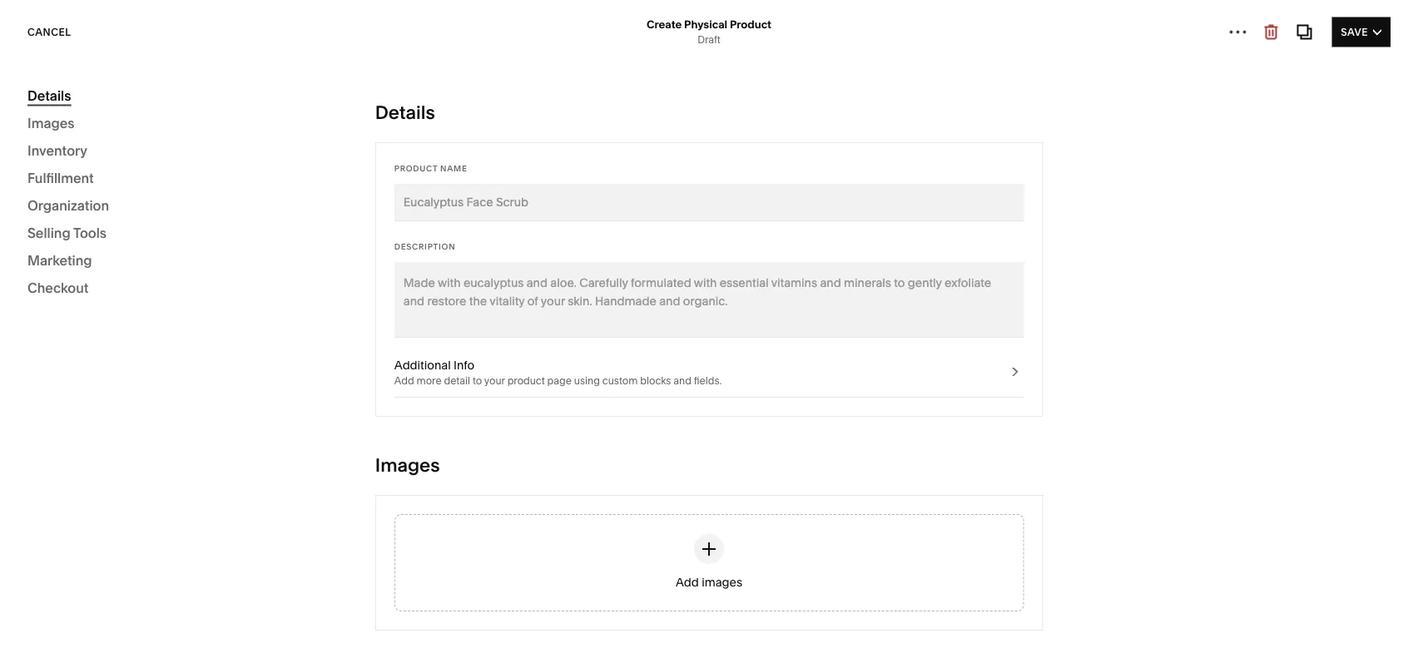 Task type: describe. For each thing, give the bounding box(es) containing it.
with
[[1329, 173, 1355, 189]]

products added.
[[309, 198, 387, 210]]

edit
[[1334, 36, 1358, 48]]

subscribe for subscribe to a commerce plan to start selling with these benefits:
[[1039, 173, 1103, 189]]

topic
[[445, 611, 477, 627]]

selling.
[[388, 418, 421, 430]]

inventory
[[27, 142, 87, 159]]

ends
[[526, 629, 554, 643]]

1 vertical spatial tools
[[77, 277, 106, 291]]

appointments
[[1225, 593, 1313, 609]]

to inside create a guided series of lessons to teach a skill or educate on a topic
[[626, 593, 639, 609]]

0 vertical spatial your
[[323, 109, 362, 131]]

organization
[[27, 197, 109, 214]]

live
[[325, 418, 341, 430]]

1 horizontal spatial details
[[375, 101, 435, 124]]

page
[[547, 375, 572, 387]]

products for products added.
[[309, 198, 351, 210]]

create physical product draft
[[647, 17, 772, 46]]

sell
[[380, 508, 411, 531]]

to left sell
[[358, 508, 376, 531]]

2 vertical spatial selling
[[37, 277, 74, 291]]

invoicing
[[37, 249, 87, 263]]

draft
[[698, 34, 721, 46]]

selling
[[1285, 173, 1326, 189]]

a right on
[[434, 611, 442, 627]]

add images
[[676, 576, 743, 590]]

out
[[778, 629, 796, 643]]

add a way to get paid. button
[[263, 236, 978, 301]]

site.
[[839, 629, 861, 643]]

live,
[[1007, 593, 1031, 609]]

edit site
[[1334, 36, 1383, 48]]

create for create physical product draft
[[647, 17, 682, 31]]

to up benefits:
[[1106, 173, 1119, 189]]

scheduled
[[1035, 593, 1101, 609]]

selling tools link
[[37, 270, 194, 298]]

and inside button
[[344, 418, 362, 430]]

site
[[1360, 36, 1383, 48]]

start inside button
[[364, 418, 385, 430]]

14
[[569, 629, 580, 643]]

0 vertical spatial tools
[[73, 225, 107, 241]]

products added. button
[[263, 163, 978, 227]]

upgrade
[[615, 629, 663, 643]]

orders link
[[37, 185, 194, 213]]

lessons
[[575, 593, 623, 609]]

go live and start selling. button
[[263, 383, 978, 447]]

info
[[454, 358, 475, 373]]

1 vertical spatial selling
[[27, 225, 71, 241]]

subscription
[[309, 328, 379, 342]]

guided
[[471, 593, 516, 609]]

or inside acuity scheduling sell live, scheduled services, coaching appointments or classes
[[1316, 593, 1329, 609]]

custom
[[603, 375, 638, 387]]

add for add a way to get paid.
[[309, 271, 329, 283]]

products for products
[[37, 164, 87, 178]]

to right plan
[[1238, 173, 1250, 189]]

set up your store
[[263, 109, 412, 131]]

subscribe for subscribe
[[1039, 323, 1099, 335]]

go live and start selling.
[[309, 418, 421, 430]]

to inside additional info add more detail to your product page using custom blocks and fields.
[[473, 375, 482, 387]]

discounts
[[37, 220, 92, 234]]

your
[[476, 629, 500, 643]]

a inside subscribe to a commerce plan to start selling with these benefits:
[[1122, 173, 1130, 189]]

products link
[[37, 157, 194, 185]]

0 vertical spatial selling tools
[[27, 225, 107, 241]]

Eucalyptus Face Scrub field
[[404, 193, 1015, 211]]

more
[[417, 375, 442, 387]]

most
[[747, 629, 775, 643]]

subscription
[[356, 345, 415, 357]]

marketing
[[27, 252, 92, 268]]

fulfillment
[[27, 170, 94, 186]]

on
[[415, 611, 431, 627]]

up
[[296, 109, 320, 131]]

create a guided series of lessons to teach a skill or educate on a topic
[[415, 593, 786, 627]]

a inside add a way to get paid. 'button'
[[331, 271, 337, 283]]

or inside create a guided series of lessons to teach a skill or educate on a topic
[[718, 593, 731, 609]]

scheduling
[[1024, 569, 1096, 586]]

blocks
[[640, 375, 671, 387]]

your trial ends in 14 days. upgrade now to get the most out of your site.
[[476, 629, 861, 643]]

store
[[366, 109, 412, 131]]

1 vertical spatial selling tools
[[37, 277, 106, 291]]

checkout
[[27, 280, 89, 296]]

days.
[[583, 629, 612, 643]]

1 vertical spatial of
[[799, 629, 809, 643]]

way
[[339, 271, 358, 283]]

added.
[[354, 198, 387, 210]]

now
[[666, 629, 689, 643]]

save
[[1341, 26, 1369, 38]]

set
[[263, 109, 292, 131]]

fields.
[[694, 375, 722, 387]]



Task type: locate. For each thing, give the bounding box(es) containing it.
orders
[[37, 192, 75, 206]]

tools up the invoicing 'link'
[[73, 225, 107, 241]]

1 vertical spatial your
[[484, 375, 505, 387]]

save button
[[1332, 17, 1391, 47]]

teach
[[642, 593, 678, 609]]

2 subscribe from the top
[[1039, 323, 1099, 335]]

add down additional on the left bottom
[[394, 375, 414, 387]]

physical
[[684, 17, 728, 31]]

add for add images
[[676, 576, 699, 590]]

and inside additional info add more detail to your product page using custom blocks and fields.
[[674, 375, 692, 387]]

details
[[27, 87, 71, 104], [375, 101, 435, 124]]

commerce
[[1133, 173, 1204, 189]]

website link
[[27, 102, 185, 122]]

images
[[27, 115, 75, 131], [375, 454, 440, 477]]

of
[[560, 593, 572, 609], [799, 629, 809, 643]]

more
[[259, 508, 305, 531]]

of inside create a guided series of lessons to teach a skill or educate on a topic
[[560, 593, 572, 609]]

selling tools up invoicing
[[27, 225, 107, 241]]

product inside create physical product draft
[[730, 17, 772, 31]]

1 horizontal spatial create
[[647, 17, 682, 31]]

1 vertical spatial images
[[375, 454, 440, 477]]

sell
[[981, 593, 1003, 609]]

subscription choose a subscription plan.
[[309, 328, 440, 357]]

add
[[309, 271, 329, 283], [394, 375, 414, 387], [676, 576, 699, 590]]

add a way to get paid.
[[309, 271, 413, 283]]

educate
[[734, 593, 786, 609]]

selling down marketing
[[37, 277, 74, 291]]

and
[[674, 375, 692, 387], [344, 418, 362, 430]]

create left physical
[[647, 17, 682, 31]]

get left paid.
[[372, 271, 387, 283]]

0 vertical spatial selling
[[27, 133, 71, 149]]

trial
[[503, 629, 524, 643]]

1 vertical spatial subscribe
[[1039, 323, 1099, 335]]

1 vertical spatial and
[[344, 418, 362, 430]]

to inside 'button'
[[360, 271, 369, 283]]

1 horizontal spatial products
[[309, 198, 351, 210]]

2 horizontal spatial add
[[676, 576, 699, 590]]

1 vertical spatial products
[[309, 198, 351, 210]]

your left site.
[[812, 629, 836, 643]]

1 horizontal spatial start
[[1253, 173, 1282, 189]]

skill
[[691, 593, 715, 609]]

to right 'now'
[[692, 629, 703, 643]]

the
[[727, 629, 744, 643]]

classes
[[981, 611, 1028, 627]]

0 horizontal spatial products
[[37, 164, 87, 178]]

2 vertical spatial your
[[812, 629, 836, 643]]

product right physical
[[730, 17, 772, 31]]

images down selling.
[[375, 454, 440, 477]]

tools
[[73, 225, 107, 241], [77, 277, 106, 291]]

coaching
[[1163, 593, 1222, 609]]

to
[[1106, 173, 1119, 189], [1238, 173, 1250, 189], [360, 271, 369, 283], [473, 375, 482, 387], [358, 508, 376, 531], [626, 593, 639, 609], [692, 629, 703, 643]]

start inside subscribe to a commerce plan to start selling with these benefits:
[[1253, 173, 1282, 189]]

2 vertical spatial add
[[676, 576, 699, 590]]

cancel button
[[27, 17, 71, 47]]

your left product
[[484, 375, 505, 387]]

or right appointments
[[1316, 593, 1329, 609]]

services,
[[1104, 593, 1160, 609]]

0 horizontal spatial of
[[560, 593, 572, 609]]

images
[[702, 576, 743, 590]]

of right out
[[799, 629, 809, 643]]

website
[[27, 103, 79, 119]]

1 or from the left
[[718, 593, 731, 609]]

start left selling.
[[364, 418, 385, 430]]

discounts link
[[37, 213, 194, 241]]

and left fields.
[[674, 375, 692, 387]]

products down inventory
[[37, 164, 87, 178]]

product left name
[[394, 163, 438, 173]]

selling up invoicing
[[27, 225, 71, 241]]

more ways to sell
[[259, 508, 411, 531]]

1 horizontal spatial your
[[484, 375, 505, 387]]

0 horizontal spatial your
[[323, 109, 362, 131]]

to left 'teach'
[[626, 593, 639, 609]]

subscribe inside subscribe to a commerce plan to start selling with these benefits:
[[1039, 173, 1103, 189]]

choose
[[309, 345, 346, 357]]

or down images
[[718, 593, 731, 609]]

your inside additional info add more detail to your product page using custom blocks and fields.
[[484, 375, 505, 387]]

selling tools
[[27, 225, 107, 241], [37, 277, 106, 291]]

subscribe to a commerce plan to start selling with these benefits:
[[1039, 173, 1355, 208]]

product
[[508, 375, 545, 387]]

0 vertical spatial create
[[647, 17, 682, 31]]

additional
[[394, 358, 451, 373]]

plan
[[1207, 173, 1235, 189]]

subscribe button
[[1039, 314, 1099, 344]]

your
[[323, 109, 362, 131], [484, 375, 505, 387], [812, 629, 836, 643]]

1 horizontal spatial add
[[394, 375, 414, 387]]

0 horizontal spatial details
[[27, 87, 71, 104]]

0 horizontal spatial product
[[394, 163, 438, 173]]

0 horizontal spatial start
[[364, 418, 385, 430]]

0 horizontal spatial and
[[344, 418, 362, 430]]

cancel
[[27, 26, 71, 38]]

1 vertical spatial create
[[415, 593, 457, 609]]

0 vertical spatial product
[[730, 17, 772, 31]]

these
[[1039, 191, 1074, 208]]

a down subscription
[[348, 345, 354, 357]]

create up on
[[415, 593, 457, 609]]

paid.
[[390, 271, 413, 283]]

and right live
[[344, 418, 362, 430]]

get
[[372, 271, 387, 283], [706, 629, 724, 643]]

name
[[440, 163, 468, 173]]

tools down the invoicing 'link'
[[77, 277, 106, 291]]

a inside subscription choose a subscription plan.
[[348, 345, 354, 357]]

0 horizontal spatial images
[[27, 115, 75, 131]]

details up product name
[[375, 101, 435, 124]]

1 vertical spatial product
[[394, 163, 438, 173]]

a up benefits:
[[1122, 173, 1130, 189]]

acuity
[[981, 569, 1021, 586]]

of right series
[[560, 593, 572, 609]]

2 horizontal spatial your
[[812, 629, 836, 643]]

add up skill
[[676, 576, 699, 590]]

edit site button
[[1325, 27, 1392, 57]]

detail
[[444, 375, 470, 387]]

to right way on the top left
[[360, 271, 369, 283]]

get inside 'button'
[[372, 271, 387, 283]]

create for create a guided series of lessons to teach a skill or educate on a topic
[[415, 593, 457, 609]]

0 vertical spatial start
[[1253, 173, 1282, 189]]

acuity scheduling sell live, scheduled services, coaching appointments or classes
[[981, 569, 1329, 627]]

get left the
[[706, 629, 724, 643]]

add inside additional info add more detail to your product page using custom blocks and fields.
[[394, 375, 414, 387]]

0 vertical spatial get
[[372, 271, 387, 283]]

go
[[309, 418, 323, 430]]

0 vertical spatial subscribe
[[1039, 173, 1103, 189]]

0 horizontal spatial create
[[415, 593, 457, 609]]

benefits:
[[1078, 191, 1132, 208]]

0 vertical spatial of
[[560, 593, 572, 609]]

in
[[556, 629, 566, 643]]

ways
[[309, 508, 354, 531]]

create inside create a guided series of lessons to teach a skill or educate on a topic
[[415, 593, 457, 609]]

selling down website
[[27, 133, 71, 149]]

1 horizontal spatial get
[[706, 629, 724, 643]]

0 horizontal spatial or
[[718, 593, 731, 609]]

0 vertical spatial products
[[37, 164, 87, 178]]

2 or from the left
[[1316, 593, 1329, 609]]

add left way on the top left
[[309, 271, 329, 283]]

1 vertical spatial add
[[394, 375, 414, 387]]

additional info add more detail to your product page using custom blocks and fields.
[[394, 358, 722, 387]]

1 vertical spatial start
[[364, 418, 385, 430]]

0 horizontal spatial get
[[372, 271, 387, 283]]

1 vertical spatial get
[[706, 629, 724, 643]]

0 horizontal spatial add
[[309, 271, 329, 283]]

to right detail
[[473, 375, 482, 387]]

selling tools down marketing
[[37, 277, 106, 291]]

1 horizontal spatial of
[[799, 629, 809, 643]]

0 vertical spatial images
[[27, 115, 75, 131]]

a
[[1122, 173, 1130, 189], [331, 271, 337, 283], [348, 345, 354, 357], [460, 593, 468, 609], [681, 593, 688, 609], [434, 611, 442, 627]]

products left added.
[[309, 198, 351, 210]]

a left skill
[[681, 593, 688, 609]]

create inside create physical product draft
[[647, 17, 682, 31]]

add inside add a way to get paid. 'button'
[[309, 271, 329, 283]]

plan.
[[417, 345, 440, 357]]

selling link
[[27, 132, 185, 152]]

start left 'selling'
[[1253, 173, 1282, 189]]

your right up
[[323, 109, 362, 131]]

products
[[37, 164, 87, 178], [309, 198, 351, 210]]

details up inventory
[[27, 87, 71, 104]]

using
[[574, 375, 600, 387]]

product name
[[394, 163, 468, 173]]

0 vertical spatial and
[[674, 375, 692, 387]]

series
[[519, 593, 557, 609]]

1 horizontal spatial images
[[375, 454, 440, 477]]

a left way on the top left
[[331, 271, 337, 283]]

start
[[1253, 173, 1282, 189], [364, 418, 385, 430]]

products inside button
[[309, 198, 351, 210]]

1 subscribe from the top
[[1039, 173, 1103, 189]]

0 vertical spatial add
[[309, 271, 329, 283]]

1 horizontal spatial or
[[1316, 593, 1329, 609]]

1 horizontal spatial and
[[674, 375, 692, 387]]

a up topic
[[460, 593, 468, 609]]

1 horizontal spatial product
[[730, 17, 772, 31]]

create
[[647, 17, 682, 31], [415, 593, 457, 609]]

images up inventory
[[27, 115, 75, 131]]



Task type: vqa. For each thing, say whether or not it's contained in the screenshot.
Acuity Scheduling
no



